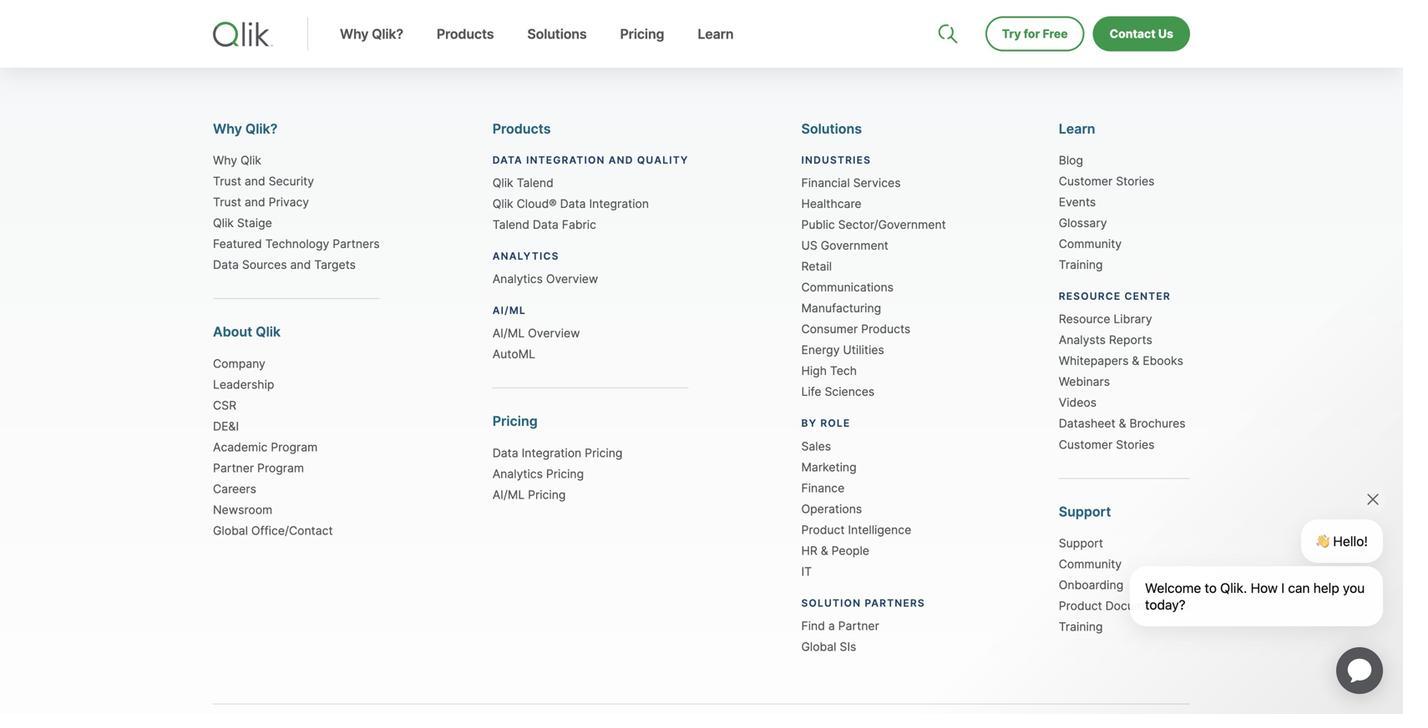 Task type: describe. For each thing, give the bounding box(es) containing it.
whitepapers
[[1059, 354, 1129, 368]]

about
[[213, 324, 253, 340]]

people
[[832, 544, 870, 558]]

consumer
[[802, 322, 858, 337]]

targets
[[314, 258, 356, 272]]

qlik up featured
[[213, 216, 234, 230]]

1 vertical spatial why
[[213, 121, 242, 137]]

1 horizontal spatial solutions
[[802, 121, 862, 137]]

academic program link
[[213, 439, 318, 456]]

1 vertical spatial pricing button
[[493, 413, 538, 430]]

hr & people link
[[802, 543, 870, 559]]

a
[[829, 619, 835, 633]]

public
[[802, 218, 835, 232]]

why inside 'why qlik trust and security trust and privacy qlik staige featured technology partners data sources and targets'
[[213, 153, 237, 168]]

healthcare link
[[802, 196, 862, 212]]

& inside sales marketing finance operations product intelligence hr & people it
[[821, 544, 829, 558]]

data down cloud®
[[533, 218, 559, 232]]

energy utilities link
[[802, 342, 885, 359]]

manufacturing
[[802, 301, 882, 316]]

analytics overview
[[493, 272, 599, 286]]

cloud®
[[517, 197, 557, 211]]

ai/ml overview link
[[493, 325, 580, 342]]

customer inside resource library analysts reports whitepapers & ebooks webinars videos datasheet & brochures customer stories
[[1059, 438, 1113, 452]]

webinars link
[[1059, 374, 1111, 390]]

0 horizontal spatial why qlik?
[[213, 121, 278, 137]]

community inside blog customer stories events glossary community training
[[1059, 237, 1122, 251]]

analytics inside data integration pricing analytics pricing ai/ml pricing
[[493, 467, 543, 481]]

qlik inside button
[[256, 324, 281, 340]]

why qlik link
[[213, 152, 262, 169]]

hr
[[802, 544, 818, 558]]

marketing link
[[802, 459, 857, 476]]

solutions inside solutions button
[[528, 26, 587, 42]]

0 horizontal spatial qlik?
[[246, 121, 278, 137]]

partner program link
[[213, 460, 304, 477]]

featured technology partners link
[[213, 236, 380, 253]]

financial
[[802, 176, 850, 190]]

1 vertical spatial products
[[493, 121, 551, 137]]

tech
[[831, 364, 857, 378]]

qlik image
[[213, 22, 273, 47]]

global sis link
[[802, 639, 857, 655]]

partner inside company leadership csr de&i academic program partner program careers newsroom global office/contact
[[213, 461, 254, 475]]

public sector/government link
[[802, 217, 947, 233]]

leadership link
[[213, 376, 274, 393]]

product inside support community onboarding product documentation training
[[1059, 599, 1103, 613]]

0 vertical spatial why qlik? button
[[323, 26, 420, 68]]

stories inside blog customer stories events glossary community training
[[1117, 174, 1155, 189]]

1 customer stories link from the top
[[1059, 173, 1155, 190]]

analytics pricing link
[[493, 466, 584, 483]]

learn inside button
[[698, 26, 734, 42]]

security
[[269, 174, 314, 189]]

consumer products link
[[802, 321, 911, 338]]

glossary
[[1059, 216, 1108, 230]]

company leadership csr de&i academic program partner program careers newsroom global office/contact
[[213, 357, 333, 538]]

it link
[[802, 564, 812, 580]]

analytics overview link
[[493, 271, 599, 288]]

find
[[802, 619, 826, 633]]

us
[[802, 239, 818, 253]]

manufacturing link
[[802, 300, 882, 317]]

qlik staige link
[[213, 215, 272, 232]]

ai/ml inside 'ai/ml overview automl'
[[493, 327, 525, 341]]

sources
[[242, 258, 287, 272]]

partner inside find a partner global sis
[[839, 619, 880, 633]]

it
[[802, 565, 812, 579]]

high tech link
[[802, 363, 857, 380]]

training inside blog customer stories events glossary community training
[[1059, 258, 1104, 272]]

sales
[[802, 439, 832, 454]]

find a partner link
[[802, 618, 880, 635]]

trust and privacy link
[[213, 194, 309, 211]]

1 vertical spatial and
[[245, 195, 265, 209]]

academic
[[213, 440, 268, 455]]

about qlik button
[[213, 324, 281, 340]]

0 vertical spatial why qlik?
[[340, 26, 404, 42]]

qlik talend link
[[493, 175, 554, 192]]

0 vertical spatial program
[[271, 440, 318, 455]]

sis
[[840, 640, 857, 654]]

events
[[1059, 195, 1097, 209]]

1 horizontal spatial pricing button
[[604, 26, 681, 68]]

operations
[[802, 502, 863, 516]]

finance link
[[802, 480, 845, 497]]

try for free link
[[986, 16, 1085, 51]]

analysts
[[1059, 333, 1106, 347]]

data integration pricing link
[[493, 445, 623, 462]]

training inside support community onboarding product documentation training
[[1059, 620, 1104, 634]]

contact us link
[[1094, 16, 1191, 51]]

qlik down qlik talend link
[[493, 197, 514, 211]]

find a partner global sis
[[802, 619, 880, 654]]

qlik up talend data fabric link
[[493, 176, 514, 190]]

2 training link from the top
[[1059, 619, 1104, 636]]

talend data fabric link
[[493, 217, 597, 233]]

community inside support community onboarding product documentation training
[[1059, 557, 1122, 572]]

marketing
[[802, 460, 857, 474]]

library
[[1114, 312, 1153, 327]]

support button
[[1059, 504, 1112, 520]]

product intelligence link
[[802, 522, 912, 538]]

onboarding link
[[1059, 577, 1124, 594]]

support for support
[[1059, 504, 1112, 520]]

office/contact
[[251, 524, 333, 538]]

technology
[[265, 237, 330, 251]]

1 analytics from the top
[[493, 272, 543, 286]]

resource
[[1059, 312, 1111, 327]]

csr
[[213, 399, 237, 413]]

operations link
[[802, 501, 863, 518]]

services
[[854, 176, 901, 190]]

sciences
[[825, 385, 875, 399]]

documentation
[[1106, 599, 1190, 613]]

resource library link
[[1059, 311, 1153, 328]]

product documentation link
[[1059, 598, 1190, 615]]

why qlik trust and security trust and privacy qlik staige featured technology partners data sources and targets
[[213, 153, 380, 272]]

integration inside the qlik talend qlik cloud® data integration talend data fabric
[[590, 197, 649, 211]]

1 horizontal spatial qlik?
[[372, 26, 404, 42]]

about qlik
[[213, 324, 281, 340]]

1 vertical spatial &
[[1120, 417, 1127, 431]]

newsroom
[[213, 503, 273, 517]]

utilities
[[844, 343, 885, 357]]



Task type: vqa. For each thing, say whether or not it's contained in the screenshot.
the bottommost LEARN
yes



Task type: locate. For each thing, give the bounding box(es) containing it.
0 horizontal spatial solutions button
[[511, 26, 604, 68]]

0 vertical spatial customer stories link
[[1059, 173, 1155, 190]]

community up onboarding link
[[1059, 557, 1122, 572]]

2 training from the top
[[1059, 620, 1104, 634]]

support for support community onboarding product documentation training
[[1059, 536, 1104, 551]]

training link
[[1059, 257, 1104, 273], [1059, 619, 1104, 636]]

whitepapers & ebooks link
[[1059, 353, 1184, 370]]

trust down why qlik link
[[213, 174, 241, 189]]

1 horizontal spatial &
[[1120, 417, 1127, 431]]

0 vertical spatial solutions button
[[511, 26, 604, 68]]

integration up analytics pricing link
[[522, 446, 582, 460]]

2 analytics from the top
[[493, 467, 543, 481]]

ai/ml overview automl
[[493, 327, 580, 362]]

0 horizontal spatial solutions
[[528, 26, 587, 42]]

1 vertical spatial stories
[[1117, 438, 1155, 452]]

support up support link
[[1059, 504, 1112, 520]]

1 community link from the top
[[1059, 236, 1122, 253]]

2 community link from the top
[[1059, 556, 1122, 573]]

partner up careers
[[213, 461, 254, 475]]

2 horizontal spatial &
[[1133, 354, 1140, 368]]

0 horizontal spatial why qlik? button
[[213, 121, 278, 137]]

qlik
[[241, 153, 262, 168], [493, 176, 514, 190], [493, 197, 514, 211], [213, 216, 234, 230], [256, 324, 281, 340]]

partner up 'sis'
[[839, 619, 880, 633]]

1 trust from the top
[[213, 174, 241, 189]]

trust and security link
[[213, 173, 314, 190]]

2 customer stories link from the top
[[1059, 436, 1155, 453]]

1 horizontal spatial solutions button
[[802, 121, 862, 137]]

1 vertical spatial talend
[[493, 218, 530, 232]]

high
[[802, 364, 827, 378]]

community link up onboarding link
[[1059, 556, 1122, 573]]

and up trust and privacy link on the top
[[245, 174, 265, 189]]

2 vertical spatial and
[[290, 258, 311, 272]]

support inside support community onboarding product documentation training
[[1059, 536, 1104, 551]]

integration up fabric
[[590, 197, 649, 211]]

solutions button
[[511, 26, 604, 68], [802, 121, 862, 137]]

videos link
[[1059, 395, 1097, 411]]

newsroom link
[[213, 502, 273, 518]]

us
[[1159, 27, 1174, 41]]

de&i link
[[213, 418, 239, 435]]

0 vertical spatial overview
[[546, 272, 599, 286]]

1 vertical spatial global
[[802, 640, 837, 654]]

1 stories from the top
[[1117, 174, 1155, 189]]

1 vertical spatial solutions button
[[802, 121, 862, 137]]

1 horizontal spatial why qlik? button
[[323, 26, 420, 68]]

1 horizontal spatial integration
[[590, 197, 649, 211]]

2 vertical spatial products
[[862, 322, 911, 337]]

1 vertical spatial program
[[257, 461, 304, 475]]

1 vertical spatial why qlik? button
[[213, 121, 278, 137]]

1 horizontal spatial partner
[[839, 619, 880, 633]]

onboarding
[[1059, 578, 1124, 592]]

product inside sales marketing finance operations product intelligence hr & people it
[[802, 523, 845, 537]]

learn
[[698, 26, 734, 42], [1059, 121, 1096, 137]]

contact
[[1110, 27, 1156, 41]]

qlik?
[[372, 26, 404, 42], [246, 121, 278, 137]]

data
[[560, 197, 586, 211], [533, 218, 559, 232], [213, 258, 239, 272], [493, 446, 519, 460]]

customer inside blog customer stories events glossary community training
[[1059, 174, 1113, 189]]

support down support "button"
[[1059, 536, 1104, 551]]

trust up qlik staige link
[[213, 195, 241, 209]]

&
[[1133, 354, 1140, 368], [1120, 417, 1127, 431], [821, 544, 829, 558]]

0 vertical spatial stories
[[1117, 174, 1155, 189]]

1 vertical spatial support
[[1059, 536, 1104, 551]]

& down reports
[[1133, 354, 1140, 368]]

automl
[[493, 347, 536, 362]]

pricing button
[[604, 26, 681, 68], [493, 413, 538, 430]]

global inside company leadership csr de&i academic program partner program careers newsroom global office/contact
[[213, 524, 248, 538]]

0 vertical spatial why
[[340, 26, 369, 42]]

1 training from the top
[[1059, 258, 1104, 272]]

ai/ml up automl link
[[493, 327, 525, 341]]

contact us
[[1110, 27, 1174, 41]]

events link
[[1059, 194, 1097, 211]]

1 ai/ml from the top
[[493, 327, 525, 341]]

featured
[[213, 237, 262, 251]]

for
[[1024, 27, 1041, 41]]

government
[[821, 239, 889, 253]]

0 horizontal spatial partner
[[213, 461, 254, 475]]

product down onboarding
[[1059, 599, 1103, 613]]

training down glossary
[[1059, 258, 1104, 272]]

0 vertical spatial talend
[[517, 176, 554, 190]]

ai/ml pricing link
[[493, 487, 566, 503]]

sales link
[[802, 438, 832, 455]]

0 vertical spatial qlik?
[[372, 26, 404, 42]]

staige
[[237, 216, 272, 230]]

and up staige
[[245, 195, 265, 209]]

partners
[[333, 237, 380, 251]]

support
[[1059, 504, 1112, 520], [1059, 536, 1104, 551]]

1 vertical spatial learn
[[1059, 121, 1096, 137]]

data up analytics pricing link
[[493, 446, 519, 460]]

0 horizontal spatial &
[[821, 544, 829, 558]]

0 horizontal spatial global
[[213, 524, 248, 538]]

2 customer from the top
[[1059, 438, 1113, 452]]

0 horizontal spatial pricing button
[[493, 413, 538, 430]]

0 horizontal spatial product
[[802, 523, 845, 537]]

0 vertical spatial solutions
[[528, 26, 587, 42]]

1 horizontal spatial product
[[1059, 599, 1103, 613]]

2 vertical spatial &
[[821, 544, 829, 558]]

blog link
[[1059, 152, 1084, 169]]

ai/ml
[[493, 327, 525, 341], [493, 488, 525, 502]]

and
[[245, 174, 265, 189], [245, 195, 265, 209], [290, 258, 311, 272]]

1 horizontal spatial global
[[802, 640, 837, 654]]

1 training link from the top
[[1059, 257, 1104, 273]]

customer stories link down datasheet & brochures link at the right bottom of page
[[1059, 436, 1155, 453]]

community
[[1059, 237, 1122, 251], [1059, 557, 1122, 572]]

analytics up ai/ml pricing link
[[493, 467, 543, 481]]

product down operations link
[[802, 523, 845, 537]]

1 community from the top
[[1059, 237, 1122, 251]]

1 vertical spatial partner
[[839, 619, 880, 633]]

overview up automl link
[[528, 327, 580, 341]]

finance
[[802, 481, 845, 495]]

overview
[[546, 272, 599, 286], [528, 327, 580, 341]]

1 vertical spatial training link
[[1059, 619, 1104, 636]]

0 vertical spatial global
[[213, 524, 248, 538]]

2 vertical spatial why
[[213, 153, 237, 168]]

1 vertical spatial community
[[1059, 557, 1122, 572]]

company link
[[213, 355, 266, 372]]

0 vertical spatial community link
[[1059, 236, 1122, 253]]

2 ai/ml from the top
[[493, 488, 525, 502]]

global office/contact link
[[213, 523, 333, 539]]

0 vertical spatial integration
[[590, 197, 649, 211]]

solutions
[[528, 26, 587, 42], [802, 121, 862, 137]]

& right "hr"
[[821, 544, 829, 558]]

1 horizontal spatial learn
[[1059, 121, 1096, 137]]

community link down 'glossary' link
[[1059, 236, 1122, 253]]

partner
[[213, 461, 254, 475], [839, 619, 880, 633]]

1 vertical spatial product
[[1059, 599, 1103, 613]]

data inside 'why qlik trust and security trust and privacy qlik staige featured technology partners data sources and targets'
[[213, 258, 239, 272]]

talend down cloud®
[[493, 218, 530, 232]]

global down find
[[802, 640, 837, 654]]

0 horizontal spatial integration
[[522, 446, 582, 460]]

2 stories from the top
[[1117, 438, 1155, 452]]

overview for ai/ml overview automl
[[528, 327, 580, 341]]

intelligence
[[849, 523, 912, 537]]

data down featured
[[213, 258, 239, 272]]

products inside financial services healthcare public sector/government us government retail communications manufacturing consumer products energy utilities high tech life sciences
[[862, 322, 911, 337]]

csr link
[[213, 397, 237, 414]]

brochures
[[1130, 417, 1186, 431]]

data inside data integration pricing analytics pricing ai/ml pricing
[[493, 446, 519, 460]]

0 vertical spatial customer
[[1059, 174, 1113, 189]]

0 vertical spatial pricing button
[[604, 26, 681, 68]]

support community onboarding product documentation training
[[1059, 536, 1190, 634]]

try
[[1003, 27, 1022, 41]]

qlik talend qlik cloud® data integration talend data fabric
[[493, 176, 649, 232]]

0 vertical spatial community
[[1059, 237, 1122, 251]]

0 vertical spatial trust
[[213, 174, 241, 189]]

0 vertical spatial product
[[802, 523, 845, 537]]

community link
[[1059, 236, 1122, 253], [1059, 556, 1122, 573]]

2 community from the top
[[1059, 557, 1122, 572]]

global inside find a partner global sis
[[802, 640, 837, 654]]

healthcare
[[802, 197, 862, 211]]

blog customer stories events glossary community training
[[1059, 153, 1155, 272]]

products inside button
[[437, 26, 494, 42]]

1 vertical spatial ai/ml
[[493, 488, 525, 502]]

1 vertical spatial learn button
[[1059, 121, 1096, 137]]

fabric
[[562, 218, 597, 232]]

community down 'glossary' link
[[1059, 237, 1122, 251]]

0 vertical spatial &
[[1133, 354, 1140, 368]]

product
[[802, 523, 845, 537], [1059, 599, 1103, 613]]

1 horizontal spatial why qlik?
[[340, 26, 404, 42]]

products button
[[420, 26, 511, 68], [493, 121, 551, 137]]

careers link
[[213, 481, 256, 498]]

0 horizontal spatial learn
[[698, 26, 734, 42]]

financial services link
[[802, 175, 901, 192]]

1 vertical spatial products button
[[493, 121, 551, 137]]

qlik right the about
[[256, 324, 281, 340]]

customer up events link
[[1059, 174, 1113, 189]]

1 vertical spatial integration
[[522, 446, 582, 460]]

1 vertical spatial analytics
[[493, 467, 543, 481]]

sector/government
[[839, 218, 947, 232]]

0 vertical spatial and
[[245, 174, 265, 189]]

1 vertical spatial community link
[[1059, 556, 1122, 573]]

1 vertical spatial solutions
[[802, 121, 862, 137]]

retail
[[802, 260, 832, 274]]

pricing
[[621, 26, 665, 42], [493, 413, 538, 430], [585, 446, 623, 460], [546, 467, 584, 481], [528, 488, 566, 502]]

products
[[437, 26, 494, 42], [493, 121, 551, 137], [862, 322, 911, 337]]

1 vertical spatial customer stories link
[[1059, 436, 1155, 453]]

0 vertical spatial support
[[1059, 504, 1112, 520]]

2 support from the top
[[1059, 536, 1104, 551]]

1 support from the top
[[1059, 504, 1112, 520]]

1 customer from the top
[[1059, 174, 1113, 189]]

overview down fabric
[[546, 272, 599, 286]]

analytics up 'ai/ml overview' link
[[493, 272, 543, 286]]

1 vertical spatial training
[[1059, 620, 1104, 634]]

1 vertical spatial qlik?
[[246, 121, 278, 137]]

global down newsroom 'link'
[[213, 524, 248, 538]]

communications link
[[802, 279, 894, 296]]

0 vertical spatial analytics
[[493, 272, 543, 286]]

ebooks
[[1143, 354, 1184, 368]]

de&i
[[213, 419, 239, 434]]

qlik up trust and security link
[[241, 153, 262, 168]]

& left brochures
[[1120, 417, 1127, 431]]

ai/ml inside data integration pricing analytics pricing ai/ml pricing
[[493, 488, 525, 502]]

0 vertical spatial training
[[1059, 258, 1104, 272]]

0 vertical spatial products
[[437, 26, 494, 42]]

customer down datasheet
[[1059, 438, 1113, 452]]

training down onboarding
[[1059, 620, 1104, 634]]

0 vertical spatial training link
[[1059, 257, 1104, 273]]

life sciences link
[[802, 384, 875, 400]]

global
[[213, 524, 248, 538], [802, 640, 837, 654]]

training link down onboarding
[[1059, 619, 1104, 636]]

integration
[[590, 197, 649, 211], [522, 446, 582, 460]]

why qlik?
[[340, 26, 404, 42], [213, 121, 278, 137]]

0 vertical spatial ai/ml
[[493, 327, 525, 341]]

2 trust from the top
[[213, 195, 241, 209]]

program up partner program link
[[271, 440, 318, 455]]

1 vertical spatial why qlik?
[[213, 121, 278, 137]]

and down 'technology'
[[290, 258, 311, 272]]

program down academic program link
[[257, 461, 304, 475]]

stories inside resource library analysts reports whitepapers & ebooks webinars videos datasheet & brochures customer stories
[[1117, 438, 1155, 452]]

0 vertical spatial partner
[[213, 461, 254, 475]]

1 horizontal spatial learn button
[[1059, 121, 1096, 137]]

0 vertical spatial products button
[[420, 26, 511, 68]]

ai/ml down analytics pricing link
[[493, 488, 525, 502]]

data up fabric
[[560, 197, 586, 211]]

integration inside data integration pricing analytics pricing ai/ml pricing
[[522, 446, 582, 460]]

1 vertical spatial customer
[[1059, 438, 1113, 452]]

customer stories link up events
[[1059, 173, 1155, 190]]

0 horizontal spatial learn button
[[681, 26, 751, 68]]

0 vertical spatial learn
[[698, 26, 734, 42]]

application
[[1317, 628, 1404, 715]]

talend
[[517, 176, 554, 190], [493, 218, 530, 232]]

overview for analytics overview
[[546, 272, 599, 286]]

us government link
[[802, 237, 889, 254]]

training link down glossary
[[1059, 257, 1104, 273]]

1 vertical spatial overview
[[528, 327, 580, 341]]

0 vertical spatial learn button
[[681, 26, 751, 68]]

privacy
[[269, 195, 309, 209]]

overview inside 'ai/ml overview automl'
[[528, 327, 580, 341]]

careers
[[213, 482, 256, 496]]

login image
[[1138, 0, 1151, 13]]

talend up cloud®
[[517, 176, 554, 190]]

energy
[[802, 343, 840, 357]]

1 vertical spatial trust
[[213, 195, 241, 209]]



